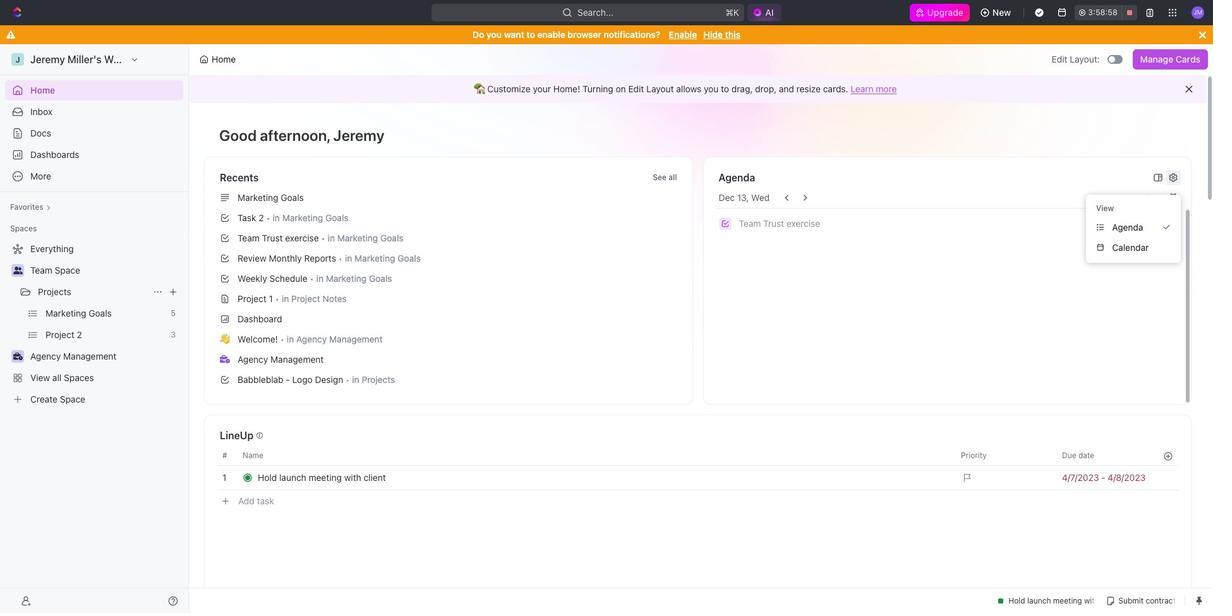 Task type: vqa. For each thing, say whether or not it's contained in the screenshot.
Jeremy
yes



Task type: locate. For each thing, give the bounding box(es) containing it.
1 vertical spatial 1
[[222, 472, 227, 483]]

exercise
[[787, 218, 821, 229], [285, 233, 319, 243]]

👋
[[220, 334, 230, 344]]

edit left layout:
[[1052, 54, 1068, 64]]

projects down team space
[[38, 286, 71, 297]]

• inside babbleblab - logo design • in projects
[[346, 375, 350, 385]]

0 horizontal spatial 1
[[222, 472, 227, 483]]

upgrade link
[[910, 4, 970, 21]]

edit right on
[[629, 83, 644, 94]]

agency management
[[238, 354, 324, 365]]

1 horizontal spatial edit
[[1052, 54, 1068, 64]]

0 horizontal spatial you
[[487, 29, 502, 40]]

0 vertical spatial agency
[[296, 334, 327, 344]]

notes
[[323, 293, 347, 304]]

2
[[259, 212, 264, 223]]

agency down welcome!
[[238, 354, 268, 365]]

you right the allows
[[704, 83, 719, 94]]

today
[[1137, 193, 1159, 202]]

trust
[[764, 218, 784, 229], [262, 233, 283, 243]]

browser
[[568, 29, 602, 40]]

in right the design
[[352, 374, 359, 385]]

0 vertical spatial home
[[212, 54, 236, 64]]

1 horizontal spatial agency
[[296, 334, 327, 344]]

• inside review monthly reports • in marketing goals
[[339, 253, 343, 263]]

meeting
[[309, 472, 342, 483]]

to left drag,
[[721, 83, 729, 94]]

agency management link
[[215, 350, 687, 370]]

0 horizontal spatial trust
[[262, 233, 283, 243]]

in up agency management
[[287, 334, 294, 344]]

hold launch meeting with client
[[258, 472, 386, 483]]

drag,
[[732, 83, 753, 94]]

monthly
[[269, 253, 302, 264]]

team trust exercise • in marketing goals
[[238, 233, 404, 243]]

1 horizontal spatial management
[[329, 334, 383, 344]]

trust for team trust exercise
[[764, 218, 784, 229]]

0 horizontal spatial to
[[527, 29, 535, 40]]

agenda up team trust exercise
[[719, 172, 756, 183]]

edit layout:
[[1052, 54, 1100, 64]]

projects inside tree
[[38, 286, 71, 297]]

due date
[[1063, 450, 1095, 460]]

1 horizontal spatial you
[[704, 83, 719, 94]]

2 vertical spatial team
[[30, 265, 52, 276]]

with
[[344, 472, 361, 483]]

0 vertical spatial management
[[329, 334, 383, 344]]

0 vertical spatial to
[[527, 29, 535, 40]]

welcome!
[[238, 334, 278, 344]]

cards
[[1176, 54, 1201, 64]]

project
[[238, 293, 267, 304], [291, 293, 320, 304]]

management down notes
[[329, 334, 383, 344]]

agenda up the calendar
[[1113, 222, 1144, 233]]

1 vertical spatial trust
[[262, 233, 283, 243]]

• down the reports
[[310, 273, 314, 283]]

marketing up review monthly reports • in marketing goals
[[337, 233, 378, 243]]

team
[[739, 218, 761, 229], [238, 233, 260, 243], [30, 265, 52, 276]]

view
[[1097, 204, 1114, 213]]

1 vertical spatial home
[[30, 85, 55, 95]]

‎task 2 • in marketing goals
[[238, 212, 349, 223]]

1 horizontal spatial to
[[721, 83, 729, 94]]

• inside team trust exercise • in marketing goals
[[321, 233, 325, 243]]

all
[[669, 173, 677, 182]]

enable
[[669, 29, 697, 40]]

manage cards button
[[1133, 49, 1209, 70]]

edit
[[1052, 54, 1068, 64], [629, 83, 644, 94]]

0 horizontal spatial team
[[30, 265, 52, 276]]

you right do
[[487, 29, 502, 40]]

agency inside 'link'
[[238, 354, 268, 365]]

in right 2
[[273, 212, 280, 223]]

0 horizontal spatial edit
[[629, 83, 644, 94]]

goals
[[281, 192, 304, 203], [326, 212, 349, 223], [381, 233, 404, 243], [398, 253, 421, 264], [369, 273, 392, 284]]

do you want to enable browser notifications? enable hide this
[[473, 29, 741, 40]]

tree
[[5, 239, 183, 410]]

agenda
[[719, 172, 756, 183], [1113, 222, 1144, 233]]

manage
[[1141, 54, 1174, 64]]

inbox link
[[5, 102, 183, 122]]

1
[[269, 293, 273, 304], [222, 472, 227, 483]]

you
[[487, 29, 502, 40], [704, 83, 719, 94]]

1 horizontal spatial projects
[[362, 374, 395, 385]]

team space link
[[30, 260, 181, 281]]

1 horizontal spatial exercise
[[787, 218, 821, 229]]

1 vertical spatial team
[[238, 233, 260, 243]]

0 horizontal spatial agency
[[238, 354, 268, 365]]

• down schedule
[[276, 294, 279, 304]]

logo
[[292, 374, 313, 385]]

tree containing team space
[[5, 239, 183, 410]]

0 horizontal spatial project
[[238, 293, 267, 304]]

1 vertical spatial exercise
[[285, 233, 319, 243]]

design
[[315, 374, 343, 385]]

good
[[219, 126, 257, 144]]

dashboards link
[[5, 145, 183, 165]]

in down the reports
[[316, 273, 324, 284]]

calendar button
[[1092, 238, 1176, 258]]

2 horizontal spatial team
[[739, 218, 761, 229]]

1 horizontal spatial trust
[[764, 218, 784, 229]]

• up agency management
[[281, 334, 284, 344]]

0 horizontal spatial exercise
[[285, 233, 319, 243]]

0 vertical spatial exercise
[[787, 218, 821, 229]]

team inside sidebar navigation
[[30, 265, 52, 276]]

1 horizontal spatial agenda
[[1113, 222, 1144, 233]]

new button
[[975, 3, 1019, 23]]

dashboard
[[238, 314, 282, 324]]

alert containing 🏡 customize your home! turning on edit layout allows you to drag, drop, and resize cards.
[[189, 75, 1207, 103]]

1 vertical spatial to
[[721, 83, 729, 94]]

marketing up team trust exercise • in marketing goals
[[282, 212, 323, 223]]

0 vertical spatial edit
[[1052, 54, 1068, 64]]

projects right the design
[[362, 374, 395, 385]]

new
[[993, 7, 1012, 18]]

• right the reports
[[339, 253, 343, 263]]

0 vertical spatial team
[[739, 218, 761, 229]]

learn
[[851, 83, 874, 94]]

1 up dashboard on the left
[[269, 293, 273, 304]]

agency up agency management
[[296, 334, 327, 344]]

alert
[[189, 75, 1207, 103]]

0 horizontal spatial management
[[271, 354, 324, 365]]

0 horizontal spatial projects
[[38, 286, 71, 297]]

date
[[1079, 450, 1095, 460]]

1 vertical spatial agency
[[238, 354, 268, 365]]

to inside alert
[[721, 83, 729, 94]]

babbleblab - logo design • in projects
[[238, 374, 395, 385]]

marketing
[[238, 192, 278, 203], [282, 212, 323, 223], [337, 233, 378, 243], [355, 253, 395, 264], [326, 273, 367, 284]]

team space
[[30, 265, 80, 276]]

1 vertical spatial you
[[704, 83, 719, 94]]

management up logo
[[271, 354, 324, 365]]

• right 2
[[266, 213, 270, 223]]

0 horizontal spatial home
[[30, 85, 55, 95]]

weekly schedule • in marketing goals
[[238, 273, 392, 284]]

1 vertical spatial agenda
[[1113, 222, 1144, 233]]

in
[[273, 212, 280, 223], [328, 233, 335, 243], [345, 253, 352, 264], [316, 273, 324, 284], [282, 293, 289, 304], [287, 334, 294, 344], [352, 374, 359, 385]]

to right the want
[[527, 29, 535, 40]]

• inside the ‎task 2 • in marketing goals
[[266, 213, 270, 223]]

🏡 customize your home! turning on edit layout allows you to drag, drop, and resize cards. learn more
[[474, 83, 897, 94]]

1 down #
[[222, 472, 227, 483]]

1 horizontal spatial team
[[238, 233, 260, 243]]

0 vertical spatial trust
[[764, 218, 784, 229]]

• up the reports
[[321, 233, 325, 243]]

notifications?
[[604, 29, 661, 40]]

•
[[266, 213, 270, 223], [321, 233, 325, 243], [339, 253, 343, 263], [310, 273, 314, 283], [276, 294, 279, 304], [281, 334, 284, 344], [346, 375, 350, 385]]

project down 'weekly'
[[238, 293, 267, 304]]

1 horizontal spatial project
[[291, 293, 320, 304]]

schedule
[[270, 273, 308, 284]]

agency
[[296, 334, 327, 344], [238, 354, 268, 365]]

favorites button
[[5, 200, 56, 215]]

review monthly reports • in marketing goals
[[238, 253, 421, 264]]

1 vertical spatial management
[[271, 354, 324, 365]]

0 vertical spatial 1
[[269, 293, 273, 304]]

• right the design
[[346, 375, 350, 385]]

project down weekly schedule • in marketing goals
[[291, 293, 320, 304]]

business time image
[[220, 355, 230, 363]]

0 horizontal spatial agenda
[[719, 172, 756, 183]]

1 project from the left
[[238, 293, 267, 304]]

hold
[[258, 472, 277, 483]]

0 vertical spatial projects
[[38, 286, 71, 297]]



Task type: describe. For each thing, give the bounding box(es) containing it.
upgrade
[[928, 7, 964, 18]]

cards.
[[823, 83, 849, 94]]

agenda inside agenda button
[[1113, 222, 1144, 233]]

exercise for team trust exercise
[[787, 218, 821, 229]]

jeremy
[[333, 126, 385, 144]]

see all button
[[648, 170, 682, 185]]

spaces
[[10, 224, 37, 233]]

‎task
[[238, 212, 256, 223]]

customize
[[488, 83, 531, 94]]

user group image
[[13, 267, 22, 274]]

priority
[[961, 450, 987, 460]]

marketing goals link
[[215, 188, 687, 208]]

weekly
[[238, 273, 267, 284]]

⌘k
[[726, 7, 740, 18]]

in down schedule
[[282, 293, 289, 304]]

layout
[[647, 83, 674, 94]]

team for team trust exercise
[[739, 218, 761, 229]]

your
[[533, 83, 551, 94]]

agenda button
[[1092, 217, 1176, 238]]

see
[[653, 173, 667, 182]]

trust for team trust exercise • in marketing goals
[[262, 233, 283, 243]]

recents
[[220, 172, 259, 183]]

team trust exercise
[[739, 218, 821, 229]]

0 vertical spatial agenda
[[719, 172, 756, 183]]

client
[[364, 472, 386, 483]]

13:30
[[1147, 218, 1170, 229]]

1 vertical spatial projects
[[362, 374, 395, 385]]

tree inside sidebar navigation
[[5, 239, 183, 410]]

inbox
[[30, 106, 52, 117]]

sidebar navigation
[[0, 44, 189, 613]]

babbleblab
[[238, 374, 284, 385]]

you inside alert
[[704, 83, 719, 94]]

home!
[[554, 83, 580, 94]]

good afternoon, jeremy
[[219, 126, 385, 144]]

3:58:58 button
[[1075, 5, 1138, 20]]

manage cards
[[1141, 54, 1201, 64]]

docs
[[30, 128, 51, 138]]

• inside weekly schedule • in marketing goals
[[310, 273, 314, 283]]

more
[[876, 83, 897, 94]]

see all
[[653, 173, 677, 182]]

this
[[725, 29, 741, 40]]

favorites
[[10, 202, 43, 212]]

team for team space
[[30, 265, 52, 276]]

1 vertical spatial edit
[[629, 83, 644, 94]]

home link
[[5, 80, 183, 101]]

marketing up 2
[[238, 192, 278, 203]]

hide
[[704, 29, 723, 40]]

dashboards
[[30, 149, 79, 160]]

-
[[286, 374, 290, 385]]

team for team trust exercise • in marketing goals
[[238, 233, 260, 243]]

want
[[504, 29, 525, 40]]

turning
[[583, 83, 614, 94]]

learn more link
[[851, 83, 897, 94]]

and
[[779, 83, 794, 94]]

drop,
[[755, 83, 777, 94]]

do
[[473, 29, 484, 40]]

due
[[1063, 450, 1077, 460]]

name
[[243, 450, 263, 460]]

docs link
[[5, 123, 183, 143]]

resize
[[797, 83, 821, 94]]

3:58:58
[[1089, 8, 1118, 17]]

• inside welcome! • in agency management
[[281, 334, 284, 344]]

marketing goals
[[238, 192, 304, 203]]

projects link
[[38, 282, 148, 302]]

marketing up notes
[[326, 273, 367, 284]]

enable
[[538, 29, 566, 40]]

0 vertical spatial you
[[487, 29, 502, 40]]

review
[[238, 253, 267, 264]]

1 horizontal spatial home
[[212, 54, 236, 64]]

welcome! • in agency management
[[238, 334, 383, 344]]

management inside 'link'
[[271, 354, 324, 365]]

afternoon,
[[260, 126, 330, 144]]

reports
[[304, 253, 336, 264]]

project 1 • in project notes
[[238, 293, 347, 304]]

dashboard link
[[215, 309, 687, 329]]

1 horizontal spatial 1
[[269, 293, 273, 304]]

space
[[55, 265, 80, 276]]

2 project from the left
[[291, 293, 320, 304]]

layout:
[[1070, 54, 1100, 64]]

today button
[[1132, 190, 1164, 205]]

• inside "project 1 • in project notes"
[[276, 294, 279, 304]]

search...
[[578, 7, 614, 18]]

on
[[616, 83, 626, 94]]

marketing right the reports
[[355, 253, 395, 264]]

calendar
[[1113, 242, 1149, 253]]

exercise for team trust exercise • in marketing goals
[[285, 233, 319, 243]]

launch
[[279, 472, 306, 483]]

#
[[222, 450, 227, 460]]

home inside home 'link'
[[30, 85, 55, 95]]

in up review monthly reports • in marketing goals
[[328, 233, 335, 243]]

🏡
[[474, 83, 485, 94]]

in right the reports
[[345, 253, 352, 264]]

allows
[[677, 83, 702, 94]]



